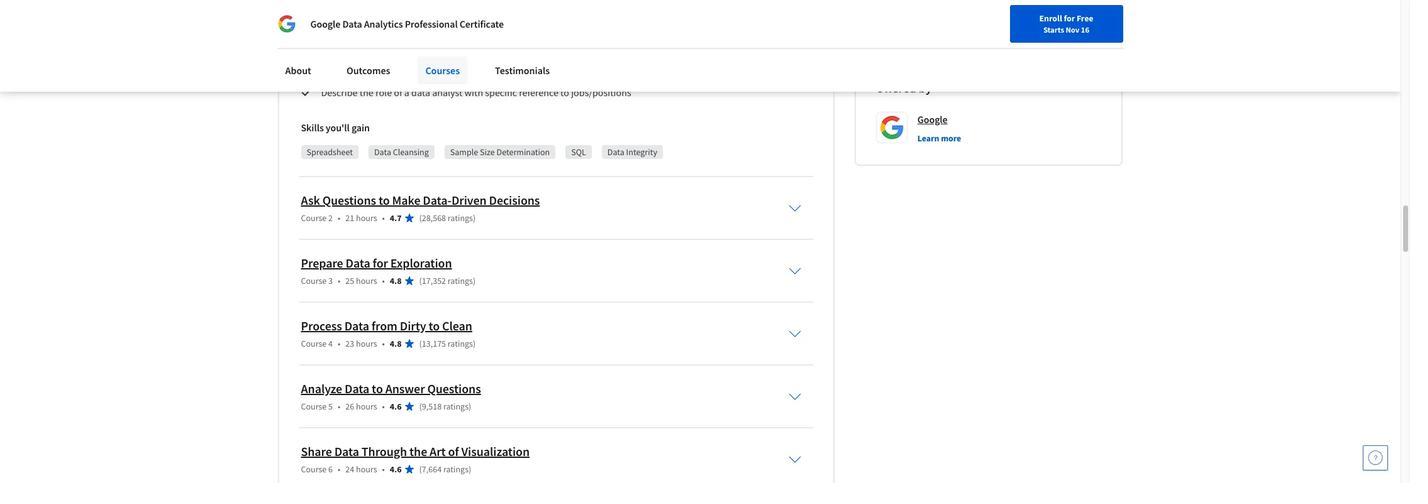 Task type: describe. For each thing, give the bounding box(es) containing it.
define and explain key concepts involved in data analytics including data, data analysis, and data ecosystem
[[321, 26, 773, 38]]

data left integrity
[[608, 147, 625, 158]]

analyze data to answer questions link
[[301, 381, 481, 397]]

including
[[566, 26, 605, 38]]

4.6 for through
[[390, 464, 402, 476]]

more
[[941, 133, 961, 144]]

offered
[[876, 80, 917, 96]]

to left answer on the left of the page
[[372, 381, 383, 397]]

ratings for the
[[443, 464, 469, 476]]

spreadsheet
[[307, 147, 353, 158]]

data for prepare data for exploration
[[346, 255, 370, 271]]

3
[[328, 276, 333, 287]]

course 4 • 23 hours •
[[301, 338, 385, 350]]

1 horizontal spatial analytics
[[681, 66, 719, 79]]

analysis,
[[651, 26, 687, 38]]

1 horizontal spatial and
[[534, 66, 550, 79]]

• right 5
[[338, 401, 341, 413]]

data integrity
[[608, 147, 657, 158]]

0 vertical spatial questions
[[323, 192, 376, 208]]

describe the role of a data analyst with specific reference to jobs/positions
[[321, 86, 631, 99]]

certificates
[[978, 6, 1026, 19]]

sample
[[450, 147, 478, 158]]

sql
[[571, 147, 586, 158]]

data,
[[607, 26, 628, 38]]

• right 4
[[338, 338, 341, 350]]

) right the 17,352 at the left of the page
[[473, 276, 476, 287]]

exploration
[[391, 255, 452, 271]]

1 vertical spatial questions
[[427, 381, 481, 397]]

learners
[[1010, 35, 1040, 46]]

0 horizontal spatial for
[[373, 255, 388, 271]]

course 5 • 26 hours •
[[301, 401, 385, 413]]

prepare
[[301, 255, 343, 271]]

5
[[328, 401, 333, 413]]

1 analytical from the left
[[371, 46, 412, 58]]

course 3 • 25 hours •
[[301, 276, 385, 287]]

) for art
[[469, 464, 471, 476]]

make
[[392, 192, 421, 208]]

• down analyze data to answer questions
[[382, 401, 385, 413]]

course for prepare
[[301, 276, 327, 287]]

enroll for free starts nov 16
[[1040, 13, 1094, 35]]

25
[[346, 276, 354, 287]]

17,352
[[422, 276, 446, 287]]

conduct an analytical thinking self assessment giving specific examples of the application of analytical thinking
[[321, 46, 787, 58]]

• down from
[[382, 338, 385, 350]]

13,175
[[422, 338, 446, 350]]

to left make
[[379, 192, 390, 208]]

data left ecosystem
[[708, 26, 726, 38]]

4.8 for dirty
[[390, 338, 402, 350]]

9,518
[[422, 401, 442, 413]]

about link
[[278, 57, 319, 84]]

driven
[[452, 192, 487, 208]]

data right the 'a'
[[412, 86, 430, 99]]

of left the 'a'
[[394, 86, 402, 99]]

the up tools
[[633, 46, 647, 58]]

hours for the
[[356, 464, 377, 476]]

google career certificates
[[915, 6, 1026, 19]]

2 thinking from the left
[[752, 46, 787, 58]]

help center image
[[1368, 451, 1384, 466]]

analyze data to answer questions
[[301, 381, 481, 397]]

23
[[346, 338, 354, 350]]

hours for make
[[356, 213, 377, 224]]

nov
[[1066, 25, 1080, 35]]

offered by
[[876, 80, 932, 96]]

visualization
[[573, 66, 625, 79]]

conduct
[[321, 46, 357, 58]]

role for a
[[376, 86, 392, 99]]

answer
[[385, 381, 425, 397]]

course 2 • 21 hours •
[[301, 213, 385, 224]]

about
[[285, 64, 311, 77]]

0 horizontal spatial career
[[947, 6, 976, 19]]

discuss the role of spreadsheets, query languages, and data visualization tools in data analytics
[[321, 66, 719, 79]]

16
[[1081, 25, 1090, 35]]

share data through the art of visualization link
[[301, 444, 530, 460]]

giving
[[519, 46, 545, 58]]

) for data-
[[473, 213, 476, 224]]

course for analyze
[[301, 401, 327, 413]]

certificate
[[460, 18, 504, 30]]

visualization
[[461, 444, 530, 460]]

course for process
[[301, 338, 327, 350]]

through
[[362, 444, 407, 460]]

the left art
[[410, 444, 427, 460]]

4.8 for exploration
[[390, 276, 402, 287]]

art
[[430, 444, 446, 460]]

data right data,
[[630, 26, 649, 38]]

ratings for make
[[448, 213, 473, 224]]

course for ask
[[301, 213, 327, 224]]

gain
[[352, 121, 370, 134]]

key
[[401, 26, 416, 38]]

self
[[451, 46, 466, 58]]

( for make
[[419, 213, 422, 224]]

testimonials
[[495, 64, 550, 77]]

process data from dirty to clean link
[[301, 318, 472, 334]]

( 13,175 ratings )
[[419, 338, 476, 350]]

ask questions to make data-driven decisions link
[[301, 192, 540, 208]]

integrity
[[626, 147, 657, 158]]

ask questions to make data-driven decisions
[[301, 192, 540, 208]]

google for google career certificates
[[915, 6, 945, 19]]

skills you'll gain
[[301, 121, 370, 134]]

testimonials link
[[488, 57, 558, 84]]

24
[[346, 464, 354, 476]]

7,664
[[422, 464, 442, 476]]

find
[[1052, 14, 1068, 26]]

role for spreadsheets,
[[370, 66, 387, 79]]

learn
[[918, 133, 940, 144]]

prepare data for exploration link
[[301, 255, 452, 271]]

data for google data analytics professional certificate
[[342, 18, 362, 30]]

ask
[[301, 192, 320, 208]]

examples
[[580, 46, 621, 58]]

data for share data through the art of visualization
[[335, 444, 359, 460]]

google link
[[918, 112, 948, 127]]

query
[[460, 66, 484, 79]]

discuss
[[321, 66, 353, 79]]

( 28,568 ratings )
[[419, 213, 476, 224]]

the down an
[[355, 66, 368, 79]]

of right application
[[698, 46, 707, 58]]

describe
[[321, 86, 358, 99]]

• right 6
[[338, 464, 341, 476]]

outcomes link
[[339, 57, 398, 84]]

new
[[1088, 14, 1105, 26]]



Task type: locate. For each thing, give the bounding box(es) containing it.
course left 5
[[301, 401, 327, 413]]

hours right the "23"
[[356, 338, 377, 350]]

hours right 25 on the bottom
[[356, 276, 377, 287]]

1 hours from the top
[[356, 213, 377, 224]]

in right tools
[[650, 66, 658, 79]]

2 analytical from the left
[[709, 46, 750, 58]]

concepts
[[418, 26, 455, 38]]

1 horizontal spatial specific
[[547, 46, 578, 58]]

( down ask questions to make data-driven decisions link
[[419, 213, 422, 224]]

specific down the define and explain key concepts involved in data analytics including data, data analysis, and data ecosystem
[[547, 46, 578, 58]]

8,035,062 learners
[[973, 35, 1040, 46]]

hours right 21
[[356, 213, 377, 224]]

role
[[370, 66, 387, 79], [376, 86, 392, 99]]

an
[[359, 46, 369, 58]]

courses link
[[418, 57, 468, 84]]

role down explain
[[370, 66, 387, 79]]

languages,
[[486, 66, 532, 79]]

4.7
[[390, 213, 402, 224]]

1 4.8 from the top
[[390, 276, 402, 287]]

analytics down application
[[681, 66, 719, 79]]

) down driven
[[473, 213, 476, 224]]

ratings right 9,518
[[443, 401, 469, 413]]

2 course from the top
[[301, 276, 327, 287]]

to
[[561, 86, 569, 99], [379, 192, 390, 208], [429, 318, 440, 334], [372, 381, 383, 397]]

2 hours from the top
[[356, 276, 377, 287]]

career right new
[[1107, 14, 1131, 26]]

the
[[633, 46, 647, 58], [355, 66, 368, 79], [360, 86, 374, 99], [410, 444, 427, 460]]

5 ( from the top
[[419, 464, 422, 476]]

google for google data analytics professional certificate
[[310, 18, 341, 30]]

ratings
[[448, 213, 473, 224], [448, 276, 473, 287], [448, 338, 473, 350], [443, 401, 469, 413], [443, 464, 469, 476]]

thinking down ecosystem
[[752, 46, 787, 58]]

application
[[649, 46, 696, 58]]

) right 9,518
[[469, 401, 471, 413]]

analytical down explain
[[371, 46, 412, 58]]

1 ( from the top
[[419, 213, 422, 224]]

0 vertical spatial 4.6
[[390, 401, 402, 413]]

) for to
[[473, 338, 476, 350]]

0 vertical spatial analytics
[[526, 26, 564, 38]]

0 horizontal spatial thinking
[[414, 46, 449, 58]]

) down visualization
[[469, 464, 471, 476]]

1 vertical spatial analytics
[[681, 66, 719, 79]]

career left "certificates"
[[947, 6, 976, 19]]

analytical
[[371, 46, 412, 58], [709, 46, 750, 58]]

2 horizontal spatial and
[[689, 26, 706, 38]]

2 4.8 from the top
[[390, 338, 402, 350]]

hours right 26 at left
[[356, 401, 377, 413]]

0 horizontal spatial analytical
[[371, 46, 412, 58]]

ecosystem
[[728, 26, 773, 38]]

0 vertical spatial in
[[495, 26, 503, 38]]

None search field
[[179, 8, 481, 33]]

0 vertical spatial for
[[1064, 13, 1075, 24]]

course for share
[[301, 464, 327, 476]]

1 vertical spatial for
[[373, 255, 388, 271]]

analytics
[[364, 18, 403, 30]]

0 vertical spatial specific
[[547, 46, 578, 58]]

outcomes
[[347, 64, 390, 77]]

ratings down driven
[[448, 213, 473, 224]]

ratings for dirty
[[448, 338, 473, 350]]

0 horizontal spatial questions
[[323, 192, 376, 208]]

6
[[328, 464, 333, 476]]

• right 2
[[338, 213, 341, 224]]

data up an
[[342, 18, 362, 30]]

hours for exploration
[[356, 276, 377, 287]]

dirty
[[400, 318, 426, 334]]

ratings for exploration
[[448, 276, 473, 287]]

( down exploration
[[419, 276, 422, 287]]

4.8
[[390, 276, 402, 287], [390, 338, 402, 350]]

your
[[1070, 14, 1087, 26]]

and up an
[[350, 26, 366, 38]]

5 hours from the top
[[356, 464, 377, 476]]

1 horizontal spatial for
[[1064, 13, 1075, 24]]

4.6
[[390, 401, 402, 413], [390, 464, 402, 476]]

define
[[321, 26, 348, 38]]

data
[[505, 26, 524, 38], [630, 26, 649, 38], [708, 26, 726, 38], [552, 66, 571, 79], [660, 66, 679, 79], [412, 86, 430, 99]]

assessment
[[468, 46, 517, 58]]

1 vertical spatial role
[[376, 86, 392, 99]]

course left 2
[[301, 213, 327, 224]]

cleansing
[[393, 147, 429, 158]]

process
[[301, 318, 342, 334]]

for inside the enroll for free starts nov 16
[[1064, 13, 1075, 24]]

1 horizontal spatial questions
[[427, 381, 481, 397]]

hours right 24
[[356, 464, 377, 476]]

( for dirty
[[419, 338, 422, 350]]

in up assessment
[[495, 26, 503, 38]]

4.8 down "process data from dirty to clean" link
[[390, 338, 402, 350]]

questions up 21
[[323, 192, 376, 208]]

clean
[[442, 318, 472, 334]]

1 horizontal spatial in
[[650, 66, 658, 79]]

4.6 down analyze data to answer questions
[[390, 401, 402, 413]]

of
[[623, 46, 631, 58], [698, 46, 707, 58], [389, 66, 397, 79], [394, 86, 402, 99], [448, 444, 459, 460]]

by
[[919, 80, 932, 96]]

thinking up spreadsheets,
[[414, 46, 449, 58]]

specific
[[547, 46, 578, 58], [485, 86, 517, 99]]

of right art
[[448, 444, 459, 460]]

( down dirty
[[419, 338, 422, 350]]

career inside 'link'
[[1107, 14, 1131, 26]]

prepare data for exploration
[[301, 255, 452, 271]]

data down application
[[660, 66, 679, 79]]

4
[[328, 338, 333, 350]]

1 horizontal spatial career
[[1107, 14, 1131, 26]]

1 4.6 from the top
[[390, 401, 402, 413]]

professional
[[405, 18, 458, 30]]

course left 3
[[301, 276, 327, 287]]

with
[[465, 86, 483, 99]]

0 horizontal spatial and
[[350, 26, 366, 38]]

hours for dirty
[[356, 338, 377, 350]]

analytical down ecosystem
[[709, 46, 750, 58]]

• right 3
[[338, 276, 341, 287]]

ratings for answer
[[443, 401, 469, 413]]

8,035,062
[[973, 35, 1008, 46]]

of down data,
[[623, 46, 631, 58]]

3 hours from the top
[[356, 338, 377, 350]]

career
[[947, 6, 976, 19], [1107, 14, 1131, 26]]

1 horizontal spatial analytical
[[709, 46, 750, 58]]

jobs/positions
[[571, 86, 631, 99]]

google
[[915, 6, 945, 19], [310, 18, 341, 30], [918, 113, 948, 126]]

and right "analysis,"
[[689, 26, 706, 38]]

in
[[495, 26, 503, 38], [650, 66, 658, 79]]

for up nov
[[1064, 13, 1075, 24]]

2 4.6 from the top
[[390, 464, 402, 476]]

4.6 for to
[[390, 401, 402, 413]]

specific down languages,
[[485, 86, 517, 99]]

analyze
[[301, 381, 342, 397]]

size
[[480, 147, 495, 158]]

5 course from the top
[[301, 464, 327, 476]]

1 thinking from the left
[[414, 46, 449, 58]]

thinking
[[414, 46, 449, 58], [752, 46, 787, 58]]

0 vertical spatial 4.8
[[390, 276, 402, 287]]

3 course from the top
[[301, 338, 327, 350]]

google data analytics professional certificate
[[310, 18, 504, 30]]

ratings right the 17,352 at the left of the page
[[448, 276, 473, 287]]

0 horizontal spatial analytics
[[526, 26, 564, 38]]

( for the
[[419, 464, 422, 476]]

course left 6
[[301, 464, 327, 476]]

( for exploration
[[419, 276, 422, 287]]

tools
[[627, 66, 648, 79]]

for
[[1064, 13, 1075, 24], [373, 255, 388, 271]]

4 hours from the top
[[356, 401, 377, 413]]

data up "giving"
[[505, 26, 524, 38]]

•
[[338, 213, 341, 224], [382, 213, 385, 224], [338, 276, 341, 287], [382, 276, 385, 287], [338, 338, 341, 350], [382, 338, 385, 350], [338, 401, 341, 413], [382, 401, 385, 413], [338, 464, 341, 476], [382, 464, 385, 476]]

) for questions
[[469, 401, 471, 413]]

( for answer
[[419, 401, 422, 413]]

you'll
[[326, 121, 350, 134]]

4 ( from the top
[[419, 401, 422, 413]]

2 ( from the top
[[419, 276, 422, 287]]

questions up ( 9,518 ratings )
[[427, 381, 481, 397]]

and up reference
[[534, 66, 550, 79]]

and
[[350, 26, 366, 38], [689, 26, 706, 38], [534, 66, 550, 79]]

data left cleansing
[[374, 147, 391, 158]]

0 horizontal spatial specific
[[485, 86, 517, 99]]

1 horizontal spatial thinking
[[752, 46, 787, 58]]

role left the 'a'
[[376, 86, 392, 99]]

to up 13,175
[[429, 318, 440, 334]]

the down outcomes link
[[360, 86, 374, 99]]

4.6 down through
[[390, 464, 402, 476]]

(
[[419, 213, 422, 224], [419, 276, 422, 287], [419, 338, 422, 350], [419, 401, 422, 413], [419, 464, 422, 476]]

( 7,664 ratings )
[[419, 464, 471, 476]]

free
[[1077, 13, 1094, 24]]

0 vertical spatial role
[[370, 66, 387, 79]]

data down conduct an analytical thinking self assessment giving specific examples of the application of analytical thinking
[[552, 66, 571, 79]]

find your new career link
[[1046, 13, 1137, 28]]

1 course from the top
[[301, 213, 327, 224]]

( down answer on the left of the page
[[419, 401, 422, 413]]

( down share data through the art of visualization
[[419, 464, 422, 476]]

data for process data from dirty to clean
[[345, 318, 369, 334]]

google image
[[278, 15, 295, 33]]

determination
[[497, 147, 550, 158]]

28,568
[[422, 213, 446, 224]]

a
[[404, 86, 410, 99]]

for left exploration
[[373, 255, 388, 271]]

analytics up conduct an analytical thinking self assessment giving specific examples of the application of analytical thinking
[[526, 26, 564, 38]]

26
[[346, 401, 354, 413]]

course left 4
[[301, 338, 327, 350]]

21
[[346, 213, 354, 224]]

course
[[301, 213, 327, 224], [301, 276, 327, 287], [301, 338, 327, 350], [301, 401, 327, 413], [301, 464, 327, 476]]

• down prepare data for exploration at the bottom of page
[[382, 276, 385, 287]]

ratings right 7,664
[[443, 464, 469, 476]]

sample size determination
[[450, 147, 550, 158]]

hours for answer
[[356, 401, 377, 413]]

4.8 down prepare data for exploration at the bottom of page
[[390, 276, 402, 287]]

0 horizontal spatial in
[[495, 26, 503, 38]]

3 ( from the top
[[419, 338, 422, 350]]

data up the "23"
[[345, 318, 369, 334]]

data up 24
[[335, 444, 359, 460]]

data for analyze data to answer questions
[[345, 381, 369, 397]]

1 vertical spatial 4.8
[[390, 338, 402, 350]]

data cleansing
[[374, 147, 429, 158]]

data up 26 at left
[[345, 381, 369, 397]]

to right reference
[[561, 86, 569, 99]]

learn more
[[918, 133, 961, 144]]

1 vertical spatial specific
[[485, 86, 517, 99]]

of left spreadsheets,
[[389, 66, 397, 79]]

data up 25 on the bottom
[[346, 255, 370, 271]]

enroll
[[1040, 13, 1063, 24]]

process data from dirty to clean
[[301, 318, 472, 334]]

ratings down the clean
[[448, 338, 473, 350]]

• left 4.7
[[382, 213, 385, 224]]

analytics
[[526, 26, 564, 38], [681, 66, 719, 79]]

1 vertical spatial in
[[650, 66, 658, 79]]

learn more button
[[918, 132, 961, 145]]

( 9,518 ratings )
[[419, 401, 471, 413]]

1 vertical spatial 4.6
[[390, 464, 402, 476]]

4 course from the top
[[301, 401, 327, 413]]

) right 13,175
[[473, 338, 476, 350]]

• down through
[[382, 464, 385, 476]]

share
[[301, 444, 332, 460]]



Task type: vqa. For each thing, say whether or not it's contained in the screenshot.
Global Skills Report
no



